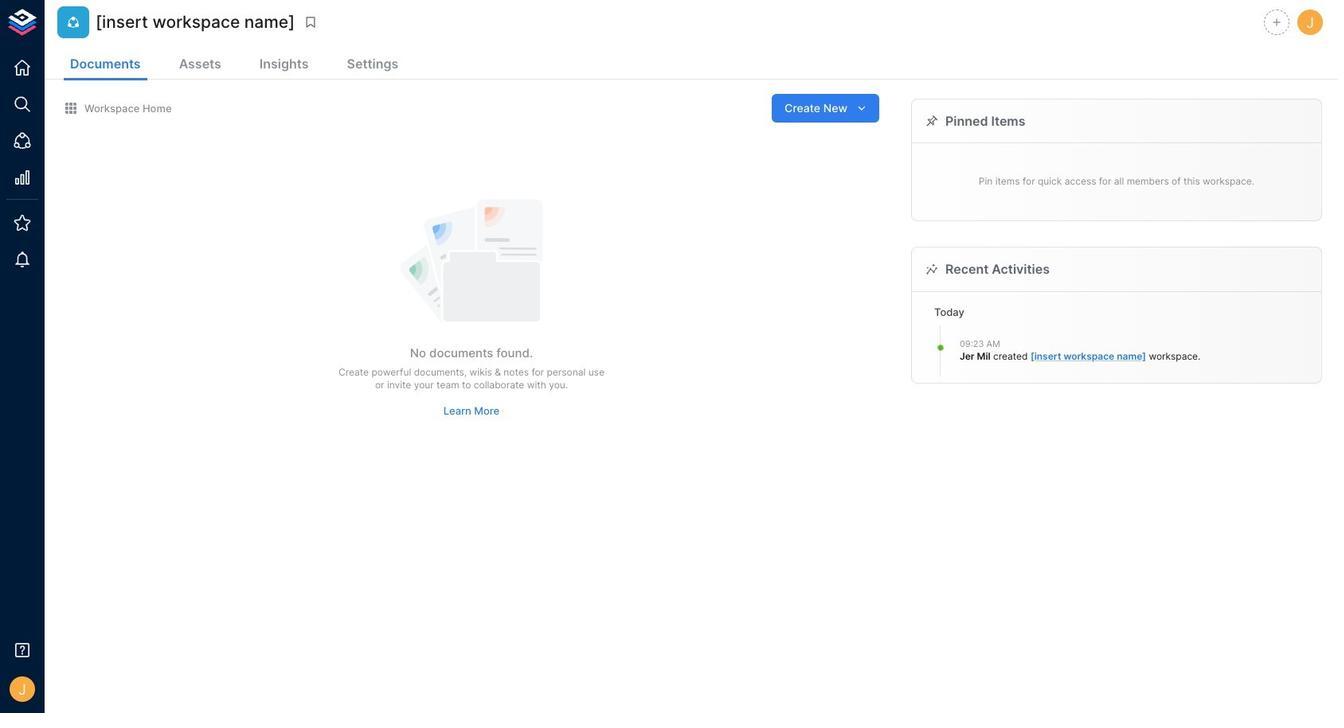 Task type: vqa. For each thing, say whether or not it's contained in the screenshot.
Bookmark image
yes



Task type: locate. For each thing, give the bounding box(es) containing it.
bookmark image
[[304, 15, 318, 29]]



